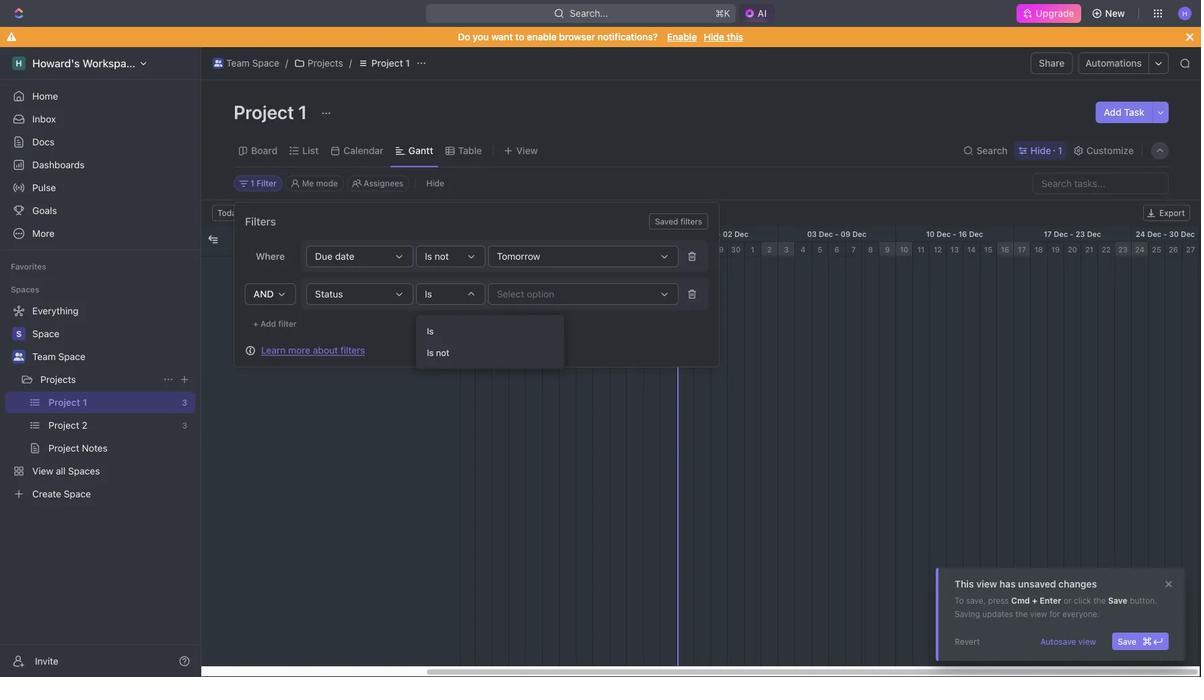 Task type: describe. For each thing, give the bounding box(es) containing it.
dashboards
[[32, 159, 85, 170]]

1 horizontal spatial team space link
[[209, 55, 283, 71]]

8
[[868, 245, 873, 254]]

1 inside cell
[[297, 264, 301, 273]]

1 16 element from the left
[[492, 242, 509, 257]]

nov
[[701, 230, 715, 238]]

4 column header from the left
[[437, 227, 460, 256]]

0 vertical spatial space
[[252, 58, 279, 69]]

1 horizontal spatial view
[[1030, 610, 1048, 619]]

1 27 element from the left
[[678, 242, 694, 257]]

1 19 from the left
[[547, 245, 555, 254]]

10 for 10
[[900, 245, 909, 254]]

24 for 24 dec - 30 dec
[[1136, 230, 1146, 238]]

project 1 - 0.00% row
[[201, 257, 460, 281]]

0 horizontal spatial team space link
[[32, 346, 193, 368]]

assignees button
[[347, 175, 410, 192]]

hide 1
[[1031, 145, 1063, 156]]

1 horizontal spatial 23
[[1076, 230, 1085, 238]]

15 for 1st 15 element from left
[[479, 245, 488, 254]]

- for 09
[[835, 230, 839, 238]]

automations
[[1086, 58, 1142, 69]]

project 1 tree grid
[[201, 227, 460, 666]]

0 horizontal spatial 16
[[496, 245, 505, 254]]

saving
[[955, 610, 980, 619]]

1 vertical spatial is
[[427, 326, 434, 336]]

home link
[[5, 86, 195, 107]]

this view has unsaved changes to save, press cmd + enter or click the save button. saving updates the view for everyone.
[[955, 579, 1158, 619]]

1 17 element from the left
[[509, 242, 526, 257]]

10 dec - 16 dec element
[[896, 227, 1014, 241]]

24 dec - 30 dec element
[[1132, 227, 1200, 241]]

today button
[[212, 205, 246, 221]]

1 dec from the left
[[735, 230, 749, 238]]

sidebar navigation
[[0, 47, 201, 678]]

project 1 cell
[[242, 257, 417, 281]]

project 1 for project 1 cell
[[267, 264, 301, 273]]

26 nov - 02 dec element
[[661, 227, 779, 241]]

for
[[1050, 610, 1061, 619]]

10 dec - 16 dec
[[926, 230, 983, 238]]

changes
[[1059, 579, 1097, 590]]

this
[[727, 31, 744, 42]]

filter
[[257, 179, 277, 188]]

2 dec from the left
[[819, 230, 833, 238]]

2 19 from the left
[[1052, 245, 1060, 254]]

share button
[[1031, 53, 1073, 74]]

pulse
[[32, 182, 56, 193]]

1 vertical spatial filters
[[341, 345, 365, 356]]

0 horizontal spatial 30
[[731, 245, 741, 254]]

 image inside 'project 1' tree grid
[[208, 235, 218, 244]]

hide button
[[421, 175, 450, 192]]

share
[[1039, 58, 1065, 69]]

project for project 1 link
[[372, 58, 403, 69]]

10 for 10 dec - 16 dec
[[926, 230, 935, 238]]

2 15 element from the left
[[981, 242, 997, 257]]

spaces
[[11, 285, 39, 294]]

browser
[[559, 31, 595, 42]]

goals link
[[5, 200, 195, 222]]

new
[[1106, 8, 1125, 19]]

and
[[254, 289, 274, 300]]

1 vertical spatial project 1
[[234, 101, 311, 123]]

save inside "button"
[[1118, 637, 1137, 647]]

search button
[[959, 141, 1012, 160]]

1 / from the left
[[285, 58, 288, 69]]

3
[[784, 245, 789, 254]]

1 horizontal spatial filters
[[681, 217, 702, 226]]

to
[[516, 31, 525, 42]]

12 nov - 18 nov element
[[425, 227, 543, 241]]

30 inside "element"
[[1170, 230, 1179, 238]]

pulse link
[[5, 177, 195, 199]]

03 dec - 09 dec element
[[779, 227, 896, 241]]

do you want to enable browser notifications? enable hide this
[[458, 31, 744, 42]]

0 vertical spatial projects link
[[291, 55, 347, 71]]

revert
[[955, 637, 980, 647]]

2 / from the left
[[349, 58, 352, 69]]

inbox link
[[5, 108, 195, 130]]

03
[[807, 230, 817, 238]]

10 element
[[896, 242, 913, 257]]

save inside this view has unsaved changes to save, press cmd + enter or click the save button. saving updates the view for everyone.
[[1108, 596, 1128, 605]]

23 for 1st 23 element from right
[[1119, 245, 1128, 254]]

tree inside sidebar navigation
[[5, 300, 195, 505]]

2 horizontal spatial 17
[[1044, 230, 1052, 238]]

search
[[977, 145, 1008, 156]]

23 for 1st 23 element from the left
[[614, 245, 623, 254]]

click
[[1074, 596, 1092, 605]]

this
[[955, 579, 974, 590]]

⌘k
[[716, 8, 730, 19]]

02
[[723, 230, 733, 238]]

is button
[[416, 284, 486, 305]]

17 dec - 23 dec
[[1044, 230, 1102, 238]]

1 19 element from the left
[[543, 242, 560, 257]]

1 14 element from the left
[[459, 242, 475, 257]]

gantt link
[[406, 141, 433, 160]]

new button
[[1087, 3, 1133, 24]]

about
[[313, 345, 338, 356]]

0 vertical spatial team
[[226, 58, 250, 69]]

28
[[698, 245, 707, 254]]

19 nov - 25 nov element
[[543, 227, 661, 241]]

6
[[835, 245, 840, 254]]

0 horizontal spatial 17
[[513, 245, 521, 254]]

goals
[[32, 205, 57, 216]]

calendar link
[[341, 141, 384, 160]]

user group image
[[214, 60, 222, 67]]

03 dec - 09 dec
[[807, 230, 867, 238]]

enable
[[527, 31, 557, 42]]

0 vertical spatial hide
[[704, 31, 725, 42]]

5 dec from the left
[[969, 230, 983, 238]]

hide for hide
[[427, 179, 445, 188]]

team space inside sidebar navigation
[[32, 351, 85, 362]]

add task button
[[1096, 102, 1153, 123]]

automations button
[[1079, 53, 1149, 73]]

1 horizontal spatial projects
[[308, 58, 343, 69]]

enter
[[1040, 596, 1062, 605]]

revert button
[[950, 633, 986, 651]]

26 for 2nd 26 element from right
[[664, 245, 674, 254]]

- for 16
[[953, 230, 957, 238]]

1 vertical spatial today
[[681, 260, 700, 267]]

1 column header from the left
[[201, 227, 222, 256]]

upgrade
[[1036, 8, 1075, 19]]

2 vertical spatial is
[[427, 348, 434, 358]]

notifications?
[[598, 31, 658, 42]]

has
[[1000, 579, 1016, 590]]

9
[[885, 245, 890, 254]]

learn more about filters link
[[261, 345, 365, 356]]

projects inside sidebar navigation
[[40, 374, 76, 385]]

table link
[[456, 141, 482, 160]]

3 column header from the left
[[417, 227, 437, 256]]

project 1 link
[[355, 55, 414, 71]]

2 27 from the left
[[1187, 245, 1196, 254]]

is not
[[427, 348, 450, 358]]

or
[[1064, 596, 1072, 605]]

1 horizontal spatial 16
[[959, 230, 967, 238]]

4
[[801, 245, 806, 254]]

board
[[251, 145, 278, 156]]

1 15 element from the left
[[475, 242, 492, 257]]

cmd
[[1012, 596, 1030, 605]]

9 dec from the left
[[1181, 230, 1195, 238]]

25 for 2nd 25 'element' from the right
[[647, 245, 657, 254]]

15 for 2nd 15 element from left
[[984, 245, 993, 254]]

upgrade link
[[1017, 4, 1081, 23]]

22 for first 22 element from the left
[[597, 245, 606, 254]]

1 horizontal spatial the
[[1094, 596, 1106, 605]]

invite
[[35, 656, 58, 667]]

dashboards link
[[5, 154, 195, 176]]



Task type: vqa. For each thing, say whether or not it's contained in the screenshot.
the by
no



Task type: locate. For each thing, give the bounding box(es) containing it.
19 down 17 dec - 23 dec
[[1052, 245, 1060, 254]]

3 dec from the left
[[853, 230, 867, 238]]

button.
[[1130, 596, 1158, 605]]

24 element down the 19 nov - 25 nov element
[[627, 242, 644, 257]]

24 down 24 dec - 30 dec
[[1135, 245, 1145, 254]]

table
[[458, 145, 482, 156]]

1 vertical spatial view
[[1030, 610, 1048, 619]]

10 left 11
[[900, 245, 909, 254]]

2 14 from the left
[[968, 245, 976, 254]]

11
[[918, 245, 925, 254]]

29
[[715, 245, 724, 254]]

2 20 from the left
[[1068, 245, 1078, 254]]

1 vertical spatial team space
[[32, 351, 85, 362]]

+ add filter
[[253, 319, 297, 329]]

1 horizontal spatial 22
[[1102, 245, 1111, 254]]

1 - from the left
[[718, 230, 721, 238]]

13 element
[[947, 242, 964, 257]]

18 down 17 dec - 23 dec element
[[1035, 245, 1043, 254]]

1
[[406, 58, 410, 69], [298, 101, 307, 123], [1058, 145, 1063, 156], [251, 179, 254, 188], [751, 245, 755, 254], [297, 264, 301, 273]]

5
[[818, 245, 823, 254]]

1 vertical spatial projects link
[[40, 369, 158, 391]]

25 for first 25 'element' from right
[[1152, 245, 1162, 254]]

updates
[[983, 610, 1014, 619]]

project inside cell
[[267, 264, 295, 273]]

1 horizontal spatial today
[[681, 260, 700, 267]]

0 horizontal spatial 27
[[681, 245, 690, 254]]

list
[[303, 145, 319, 156]]

20 down 17 dec - 23 dec
[[1068, 245, 1078, 254]]

- left '02' on the top right of page
[[718, 230, 721, 238]]

24 inside "element"
[[1136, 230, 1146, 238]]

28 element
[[694, 242, 711, 257]]

2 24 element from the left
[[1132, 242, 1149, 257]]

1 horizontal spatial hide
[[704, 31, 725, 42]]

0 horizontal spatial 15 element
[[475, 242, 492, 257]]

8 dec from the left
[[1148, 230, 1162, 238]]

0 horizontal spatial 25 element
[[644, 242, 661, 257]]

24 element down 24 dec - 30 dec
[[1132, 242, 1149, 257]]

add task
[[1104, 107, 1145, 118]]

export button
[[1144, 205, 1191, 221]]

16 element
[[492, 242, 509, 257], [997, 242, 1014, 257]]

filters up nov
[[681, 217, 702, 226]]

24 down export button
[[1136, 230, 1146, 238]]

hide down the gantt
[[427, 179, 445, 188]]

3 - from the left
[[953, 230, 957, 238]]

project 1 for project 1 link
[[372, 58, 410, 69]]

- inside 'element'
[[835, 230, 839, 238]]

25 down saved
[[647, 245, 657, 254]]

20 element down the 19 nov - 25 nov element
[[560, 242, 577, 257]]

23 down 17 dec - 23 dec element
[[1119, 245, 1128, 254]]

1 vertical spatial save
[[1118, 637, 1137, 647]]

space right user group icon at the bottom
[[58, 351, 85, 362]]

2 20 element from the left
[[1065, 242, 1082, 257]]

18 element down 12 nov - 18 nov element
[[526, 242, 543, 257]]

gantt
[[409, 145, 433, 156]]

space right user group image
[[252, 58, 279, 69]]

15 down 12 nov - 18 nov element
[[479, 245, 488, 254]]

26 element
[[661, 242, 678, 257], [1166, 242, 1183, 257]]

1 horizontal spatial 14 element
[[964, 242, 981, 257]]

+ down "and"
[[253, 319, 258, 329]]

1 horizontal spatial 27 element
[[1183, 242, 1200, 257]]

4 dec from the left
[[937, 230, 951, 238]]

1 inside dropdown button
[[251, 179, 254, 188]]

 image inside column header
[[444, 237, 453, 247]]

list link
[[300, 141, 319, 160]]

1 horizontal spatial 18
[[1035, 245, 1043, 254]]

to
[[955, 596, 964, 605]]

saved
[[655, 217, 678, 226]]

10 up 12
[[926, 230, 935, 238]]

22 element down 17 dec - 23 dec element
[[1098, 242, 1115, 257]]

27 element
[[678, 242, 694, 257], [1183, 242, 1200, 257]]

30 right the 29 element
[[731, 245, 741, 254]]

2 27 element from the left
[[1183, 242, 1200, 257]]

0 horizontal spatial 26 element
[[661, 242, 678, 257]]

1 horizontal spatial 17
[[1018, 245, 1026, 254]]

0 vertical spatial the
[[1094, 596, 1106, 605]]

2 23 element from the left
[[1115, 242, 1132, 257]]

view for autosave
[[1079, 637, 1097, 647]]

2
[[767, 245, 772, 254]]

2 horizontal spatial hide
[[1031, 145, 1051, 156]]

24 for first '24' 'element' from left
[[630, 245, 640, 254]]

0 horizontal spatial 25
[[647, 245, 657, 254]]

- inside "element"
[[1164, 230, 1167, 238]]

27 left the 28
[[681, 245, 690, 254]]

0 horizontal spatial team
[[32, 351, 56, 362]]

hide for hide 1
[[1031, 145, 1051, 156]]

where
[[256, 251, 285, 262]]

14 element
[[459, 242, 475, 257], [964, 242, 981, 257]]

27 element left the 28
[[678, 242, 694, 257]]

1 horizontal spatial projects link
[[291, 55, 347, 71]]

26 for 26 nov - 02 dec
[[690, 230, 699, 238]]

1 vertical spatial +
[[1032, 596, 1038, 605]]

team space link
[[209, 55, 283, 71], [32, 346, 193, 368]]

20 down the 19 nov - 25 nov element
[[563, 245, 572, 254]]

1 horizontal spatial add
[[1104, 107, 1122, 118]]

15 element right the 13 element
[[981, 242, 997, 257]]

09
[[841, 230, 851, 238]]

30 down export
[[1170, 230, 1179, 238]]

0 vertical spatial today
[[218, 208, 241, 218]]

customize button
[[1069, 141, 1138, 160]]

7 dec from the left
[[1087, 230, 1102, 238]]

0 horizontal spatial +
[[253, 319, 258, 329]]

1 horizontal spatial 14
[[968, 245, 976, 254]]

25 element down 24 dec - 30 dec
[[1149, 242, 1166, 257]]

20 element
[[560, 242, 577, 257], [1065, 242, 1082, 257]]

15 element down 12 nov - 18 nov element
[[475, 242, 492, 257]]

4 - from the left
[[1070, 230, 1074, 238]]

project for project 1 cell
[[267, 264, 295, 273]]

1 18 from the left
[[530, 245, 538, 254]]

16 down 12 nov - 18 nov element
[[496, 245, 505, 254]]

17 element
[[509, 242, 526, 257], [1014, 242, 1031, 257]]

24 for 1st '24' 'element' from right
[[1135, 245, 1145, 254]]

team space right user group icon at the bottom
[[32, 351, 85, 362]]

docs link
[[5, 131, 195, 153]]

21 element
[[577, 242, 593, 257], [1082, 242, 1098, 257]]

2 horizontal spatial 16
[[1001, 245, 1010, 254]]

18 element down 17 dec - 23 dec
[[1031, 242, 1048, 257]]

assignees
[[364, 179, 404, 188]]

dec
[[735, 230, 749, 238], [819, 230, 833, 238], [853, 230, 867, 238], [937, 230, 951, 238], [969, 230, 983, 238], [1054, 230, 1068, 238], [1087, 230, 1102, 238], [1148, 230, 1162, 238], [1181, 230, 1195, 238]]

2 22 element from the left
[[1098, 242, 1115, 257]]

0 horizontal spatial the
[[1016, 610, 1028, 619]]

23 down search tasks... text box
[[1076, 230, 1085, 238]]

0 vertical spatial 10
[[926, 230, 935, 238]]

autosave
[[1041, 637, 1077, 647]]

1 horizontal spatial team space
[[226, 58, 279, 69]]

want
[[491, 31, 513, 42]]

1 vertical spatial hide
[[1031, 145, 1051, 156]]

view up the save, on the right bottom
[[977, 579, 997, 590]]

2 - from the left
[[835, 230, 839, 238]]

0 horizontal spatial view
[[977, 579, 997, 590]]

2 16 element from the left
[[997, 242, 1014, 257]]

23 element down the 19 nov - 25 nov element
[[610, 242, 627, 257]]

1 horizontal spatial 15
[[984, 245, 993, 254]]

18 element
[[526, 242, 543, 257], [1031, 242, 1048, 257]]

- for 02
[[718, 230, 721, 238]]

0 horizontal spatial 21 element
[[577, 242, 593, 257]]

24 element
[[627, 242, 644, 257], [1132, 242, 1149, 257]]

name column header
[[242, 227, 417, 256]]

unsaved
[[1018, 579, 1056, 590]]

0 horizontal spatial add
[[261, 319, 276, 329]]

/
[[285, 58, 288, 69], [349, 58, 352, 69]]

12 element
[[930, 242, 947, 257]]

1 vertical spatial team
[[32, 351, 56, 362]]

0 horizontal spatial projects link
[[40, 369, 158, 391]]

project 1 inside cell
[[267, 264, 301, 273]]

26 element down 24 dec - 30 dec "element"
[[1166, 242, 1183, 257]]

0 horizontal spatial 22
[[597, 245, 606, 254]]

1 20 element from the left
[[560, 242, 577, 257]]

23 element down 24 dec - 30 dec "element"
[[1115, 242, 1132, 257]]

1 filter button
[[234, 175, 283, 192]]

1 horizontal spatial 24 element
[[1132, 242, 1149, 257]]

15 element
[[475, 242, 492, 257], [981, 242, 997, 257]]

view inside "button"
[[1079, 637, 1097, 647]]

task
[[1124, 107, 1145, 118]]

team space right user group image
[[226, 58, 279, 69]]

is inside is dropdown button
[[425, 289, 432, 300]]

learn more about filters
[[261, 345, 365, 356]]

0 horizontal spatial 23 element
[[610, 242, 627, 257]]

view for this
[[977, 579, 997, 590]]

14 right the 13 element
[[968, 245, 976, 254]]

home
[[32, 91, 58, 102]]

24 down the 19 nov - 25 nov element
[[630, 245, 640, 254]]

inbox
[[32, 113, 56, 125]]

0 horizontal spatial 19
[[547, 245, 555, 254]]

19 element down the 19 nov - 25 nov element
[[543, 242, 560, 257]]

1 horizontal spatial 18 element
[[1031, 242, 1048, 257]]

autosave view
[[1041, 637, 1097, 647]]

2 25 element from the left
[[1149, 242, 1166, 257]]

26 left nov
[[690, 230, 699, 238]]

1 horizontal spatial space
[[252, 58, 279, 69]]

17 element down 17 dec - 23 dec element
[[1014, 242, 1031, 257]]

26 down 24 dec - 30 dec "element"
[[1169, 245, 1179, 254]]

1 15 from the left
[[479, 245, 488, 254]]

1 vertical spatial projects
[[40, 374, 76, 385]]

- down export button
[[1164, 230, 1167, 238]]

6 dec from the left
[[1054, 230, 1068, 238]]

22 for first 22 element from the right
[[1102, 245, 1111, 254]]

- down search tasks... text box
[[1070, 230, 1074, 238]]

+ inside this view has unsaved changes to save, press cmd + enter or click the save button. saving updates the view for everyone.
[[1032, 596, 1038, 605]]

customize
[[1087, 145, 1134, 156]]

calendar
[[344, 145, 384, 156]]

1 horizontal spatial 23 element
[[1115, 242, 1132, 257]]

23 down the 19 nov - 25 nov element
[[614, 245, 623, 254]]

16 right the 13 element
[[1001, 245, 1010, 254]]

21 element down 17 dec - 23 dec element
[[1082, 242, 1098, 257]]

board link
[[249, 141, 278, 160]]

2 14 element from the left
[[964, 242, 981, 257]]

0 horizontal spatial 26
[[664, 245, 674, 254]]

21
[[580, 245, 589, 254], [1086, 245, 1094, 254]]

19 down the 19 nov - 25 nov element
[[547, 245, 555, 254]]

add left filter
[[261, 319, 276, 329]]

0 horizontal spatial 21
[[580, 245, 589, 254]]

row
[[201, 227, 460, 257]]

1 horizontal spatial 15 element
[[981, 242, 997, 257]]

0 vertical spatial team space
[[226, 58, 279, 69]]

18
[[530, 245, 538, 254], [1035, 245, 1043, 254]]

13
[[951, 245, 959, 254]]

2 22 from the left
[[1102, 245, 1111, 254]]

1 vertical spatial 30
[[731, 245, 741, 254]]

27 element down 24 dec - 30 dec "element"
[[1183, 242, 1200, 257]]

1 vertical spatial the
[[1016, 610, 1028, 619]]

2 21 element from the left
[[1082, 242, 1098, 257]]

18 down 12 nov - 18 nov element
[[530, 245, 538, 254]]

the right "click"
[[1094, 596, 1106, 605]]

2 15 from the left
[[984, 245, 993, 254]]

docs
[[32, 136, 55, 147]]

1 horizontal spatial 26 element
[[1166, 242, 1183, 257]]

1 22 from the left
[[597, 245, 606, 254]]

0 horizontal spatial filters
[[341, 345, 365, 356]]

0 horizontal spatial 20 element
[[560, 242, 577, 257]]

1 18 element from the left
[[526, 242, 543, 257]]

you
[[473, 31, 489, 42]]

1 horizontal spatial 27
[[1187, 245, 1196, 254]]

0 vertical spatial is
[[425, 289, 432, 300]]

26 down saved
[[664, 245, 674, 254]]

23
[[1076, 230, 1085, 238], [614, 245, 623, 254], [1119, 245, 1128, 254]]

0 horizontal spatial 24 element
[[627, 242, 644, 257]]

save button
[[1113, 633, 1169, 651]]

21 down 17 dec - 23 dec element
[[1086, 245, 1094, 254]]

press
[[988, 596, 1009, 605]]

more
[[288, 345, 310, 356]]

21 element down the 19 nov - 25 nov element
[[577, 242, 593, 257]]

hide right search on the top right of the page
[[1031, 145, 1051, 156]]

20 element down 17 dec - 23 dec element
[[1065, 242, 1082, 257]]

0 horizontal spatial today
[[218, 208, 241, 218]]

22
[[597, 245, 606, 254], [1102, 245, 1111, 254]]

 image
[[208, 235, 218, 244]]

- up '13'
[[953, 230, 957, 238]]

14 element down 12 nov - 18 nov element
[[459, 242, 475, 257]]

view down everyone.
[[1079, 637, 1097, 647]]

0 horizontal spatial 18 element
[[526, 242, 543, 257]]

save left button. on the right
[[1108, 596, 1128, 605]]

1 vertical spatial add
[[261, 319, 276, 329]]

20
[[563, 245, 572, 254], [1068, 245, 1078, 254]]

15 right the 13 element
[[984, 245, 993, 254]]

2 25 from the left
[[1152, 245, 1162, 254]]

1 horizontal spatial 19 element
[[1048, 242, 1065, 257]]

23 element
[[610, 242, 627, 257], [1115, 242, 1132, 257]]

5 - from the left
[[1164, 230, 1167, 238]]

1 25 element from the left
[[644, 242, 661, 257]]

2 17 element from the left
[[1014, 242, 1031, 257]]

14 for 1st 14 element from the left
[[462, 245, 471, 254]]

 image
[[444, 237, 453, 247]]

11 element
[[913, 242, 930, 257]]

16 element right the 13 element
[[997, 242, 1014, 257]]

column header
[[201, 227, 222, 256], [222, 227, 242, 256], [417, 227, 437, 256], [437, 227, 460, 256]]

everyone.
[[1063, 610, 1100, 619]]

30 element
[[728, 242, 745, 257]]

1 21 from the left
[[580, 245, 589, 254]]

view left for
[[1030, 610, 1048, 619]]

1 horizontal spatial 21 element
[[1082, 242, 1098, 257]]

0 horizontal spatial 16 element
[[492, 242, 509, 257]]

14 for first 14 element from the right
[[968, 245, 976, 254]]

team right user group image
[[226, 58, 250, 69]]

22 element
[[593, 242, 610, 257], [1098, 242, 1115, 257]]

0 vertical spatial projects
[[308, 58, 343, 69]]

1 horizontal spatial 20 element
[[1065, 242, 1082, 257]]

hide left this
[[704, 31, 725, 42]]

1 20 from the left
[[563, 245, 572, 254]]

hide inside button
[[427, 179, 445, 188]]

2 26 element from the left
[[1166, 242, 1183, 257]]

1 filter
[[251, 179, 277, 188]]

16 element down 12 nov - 18 nov element
[[492, 242, 509, 257]]

0 horizontal spatial 17 element
[[509, 242, 526, 257]]

+ right "cmd"
[[1032, 596, 1038, 605]]

2 horizontal spatial 23
[[1119, 245, 1128, 254]]

0 horizontal spatial 23
[[614, 245, 623, 254]]

0 vertical spatial project
[[372, 58, 403, 69]]

save
[[1108, 596, 1128, 605], [1118, 637, 1137, 647]]

filters right about
[[341, 345, 365, 356]]

29 element
[[711, 242, 728, 257]]

17 dec - 23 dec element
[[1014, 227, 1132, 241]]

tree
[[5, 300, 195, 505]]

add left task
[[1104, 107, 1122, 118]]

add
[[1104, 107, 1122, 118], [261, 319, 276, 329]]

2 18 element from the left
[[1031, 242, 1048, 257]]

26
[[690, 230, 699, 238], [664, 245, 674, 254], [1169, 245, 1179, 254]]

0 horizontal spatial 14 element
[[459, 242, 475, 257]]

project 1
[[372, 58, 410, 69], [234, 101, 311, 123], [267, 264, 301, 273]]

saved filters
[[655, 217, 702, 226]]

0 horizontal spatial 15
[[479, 245, 488, 254]]

0 horizontal spatial 19 element
[[543, 242, 560, 257]]

26 element down saved
[[661, 242, 678, 257]]

favorites button
[[5, 259, 52, 275]]

not
[[436, 348, 450, 358]]

today inside button
[[218, 208, 241, 218]]

14 element right '13'
[[964, 242, 981, 257]]

0 horizontal spatial team space
[[32, 351, 85, 362]]

0 vertical spatial filters
[[681, 217, 702, 226]]

24
[[1136, 230, 1146, 238], [630, 245, 640, 254], [1135, 245, 1145, 254]]

0 horizontal spatial projects
[[40, 374, 76, 385]]

16 up the 13 element
[[959, 230, 967, 238]]

0 vertical spatial +
[[253, 319, 258, 329]]

22 down the 19 nov - 25 nov element
[[597, 245, 606, 254]]

- for 30
[[1164, 230, 1167, 238]]

view
[[977, 579, 997, 590], [1030, 610, 1048, 619], [1079, 637, 1097, 647]]

space inside sidebar navigation
[[58, 351, 85, 362]]

0 horizontal spatial 27 element
[[678, 242, 694, 257]]

26 nov - 02 dec
[[690, 230, 749, 238]]

1 27 from the left
[[681, 245, 690, 254]]

2 column header from the left
[[222, 227, 242, 256]]

today down the 28
[[681, 260, 700, 267]]

1 24 element from the left
[[627, 242, 644, 257]]

1 vertical spatial team space link
[[32, 346, 193, 368]]

21 down the 19 nov - 25 nov element
[[580, 245, 589, 254]]

25 element down saved
[[644, 242, 661, 257]]

0 horizontal spatial 22 element
[[593, 242, 610, 257]]

19 element
[[543, 242, 560, 257], [1048, 242, 1065, 257]]

Search tasks... text field
[[1034, 173, 1168, 194]]

team right user group icon at the bottom
[[32, 351, 56, 362]]

27
[[681, 245, 690, 254], [1187, 245, 1196, 254]]

26 for first 26 element from the right
[[1169, 245, 1179, 254]]

2 21 from the left
[[1086, 245, 1094, 254]]

team inside sidebar navigation
[[32, 351, 56, 362]]

22 element down the 19 nov - 25 nov element
[[593, 242, 610, 257]]

14 down 12 nov - 18 nov element
[[462, 245, 471, 254]]

25 down 24 dec - 30 dec
[[1152, 245, 1162, 254]]

enable
[[667, 31, 697, 42]]

today down the 1 filter dropdown button
[[218, 208, 241, 218]]

user group image
[[14, 353, 24, 361]]

project
[[372, 58, 403, 69], [234, 101, 294, 123], [267, 264, 295, 273]]

- left 09
[[835, 230, 839, 238]]

1 horizontal spatial 10
[[926, 230, 935, 238]]

the down "cmd"
[[1016, 610, 1028, 619]]

1 26 element from the left
[[661, 242, 678, 257]]

0 vertical spatial project 1
[[372, 58, 410, 69]]

17 element down 12 nov - 18 nov element
[[509, 242, 526, 257]]

team
[[226, 58, 250, 69], [32, 351, 56, 362]]

tree containing team space
[[5, 300, 195, 505]]

1 horizontal spatial 25
[[1152, 245, 1162, 254]]

27 down 24 dec - 30 dec "element"
[[1187, 245, 1196, 254]]

1 vertical spatial project
[[234, 101, 294, 123]]

search...
[[570, 8, 608, 19]]

1 14 from the left
[[462, 245, 471, 254]]

1 horizontal spatial 16 element
[[997, 242, 1014, 257]]

25 element
[[644, 242, 661, 257], [1149, 242, 1166, 257]]

10
[[926, 230, 935, 238], [900, 245, 909, 254]]

1 23 element from the left
[[610, 242, 627, 257]]

21 for 2nd the 21 element from the right
[[580, 245, 589, 254]]

0 vertical spatial 30
[[1170, 230, 1179, 238]]

1 25 from the left
[[647, 245, 657, 254]]

1 21 element from the left
[[577, 242, 593, 257]]

projects
[[308, 58, 343, 69], [40, 374, 76, 385]]

21 for 1st the 21 element from the right
[[1086, 245, 1094, 254]]

- for 23
[[1070, 230, 1074, 238]]

1 22 element from the left
[[593, 242, 610, 257]]

2 19 element from the left
[[1048, 242, 1065, 257]]

1 horizontal spatial 22 element
[[1098, 242, 1115, 257]]

save down button. on the right
[[1118, 637, 1137, 647]]

learn
[[261, 345, 286, 356]]

-
[[718, 230, 721, 238], [835, 230, 839, 238], [953, 230, 957, 238], [1070, 230, 1074, 238], [1164, 230, 1167, 238]]

export
[[1160, 208, 1185, 218]]

22 down 17 dec - 23 dec element
[[1102, 245, 1111, 254]]

today
[[218, 208, 241, 218], [681, 260, 700, 267]]

2 18 from the left
[[1035, 245, 1043, 254]]

19 element down 17 dec - 23 dec
[[1048, 242, 1065, 257]]

0 vertical spatial view
[[977, 579, 997, 590]]

add inside button
[[1104, 107, 1122, 118]]

autosave view button
[[1035, 633, 1102, 651]]



